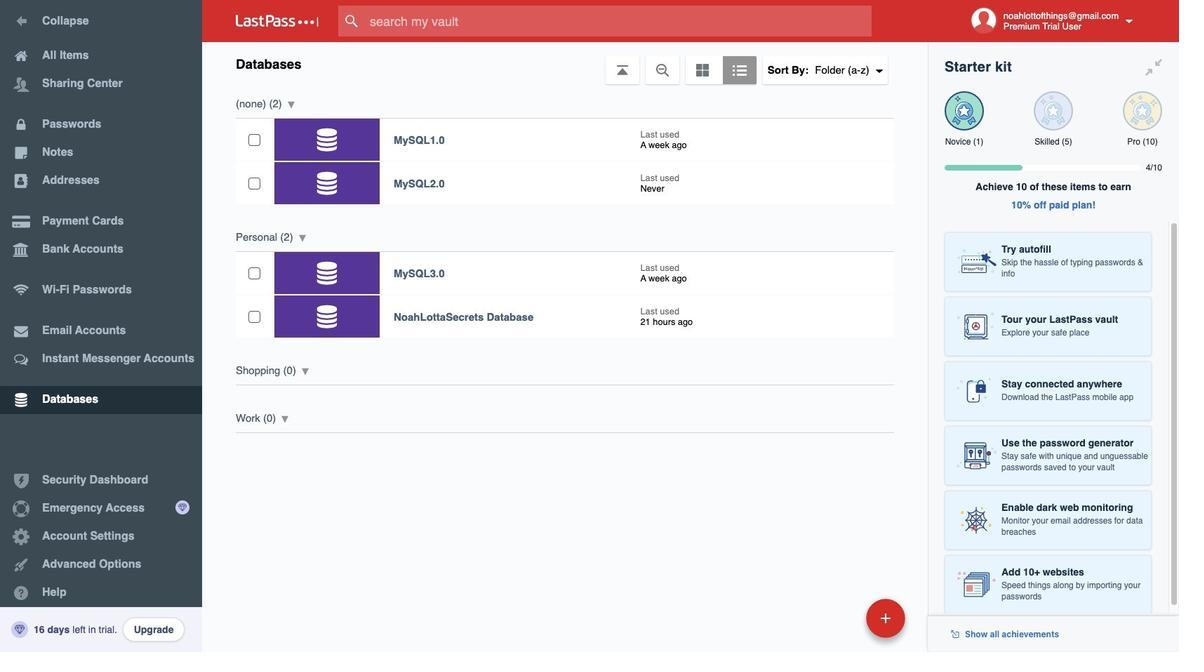 Task type: locate. For each thing, give the bounding box(es) containing it.
new item element
[[770, 598, 911, 638]]

vault options navigation
[[202, 42, 928, 84]]

lastpass image
[[236, 15, 319, 27]]



Task type: describe. For each thing, give the bounding box(es) containing it.
Search search field
[[338, 6, 899, 37]]

main navigation navigation
[[0, 0, 202, 652]]

new item navigation
[[770, 595, 914, 652]]

search my vault text field
[[338, 6, 899, 37]]



Task type: vqa. For each thing, say whether or not it's contained in the screenshot.
NEW ITEM IMAGE
no



